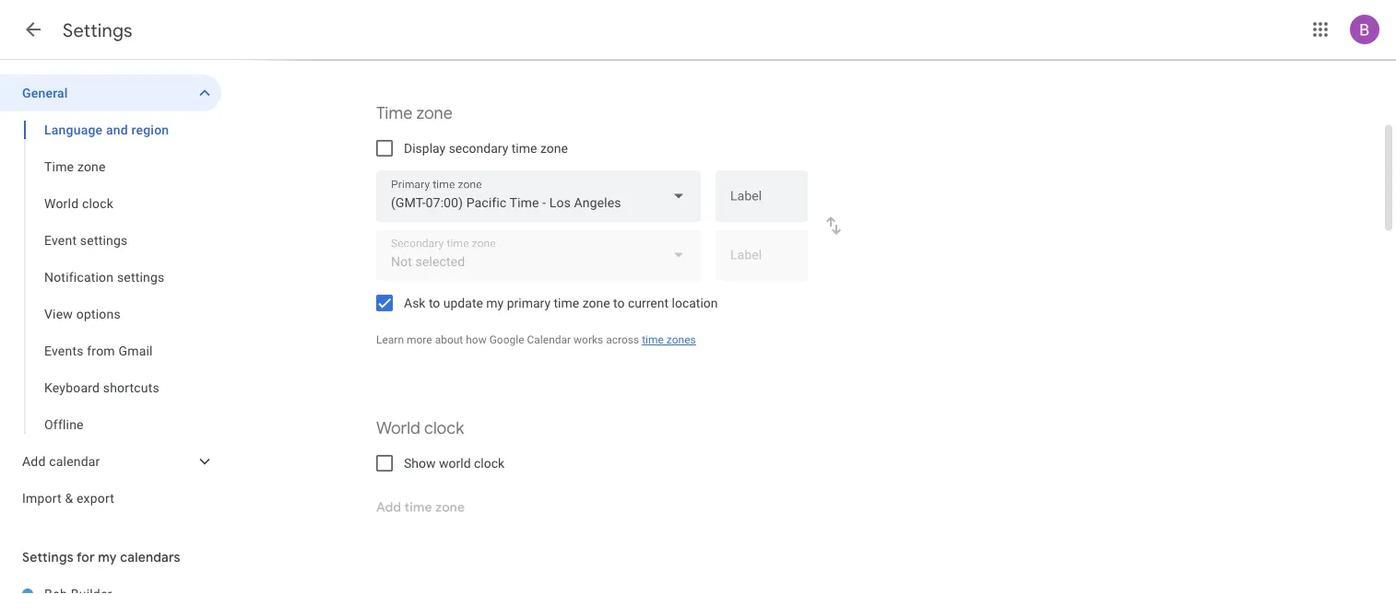 Task type: describe. For each thing, give the bounding box(es) containing it.
language
[[44, 122, 103, 137]]

view
[[44, 307, 73, 322]]

region
[[131, 122, 169, 137]]

ask
[[404, 296, 426, 311]]

1 to from the left
[[429, 296, 440, 311]]

world inside group
[[44, 196, 79, 211]]

event
[[44, 233, 77, 248]]

about
[[435, 334, 463, 347]]

0 vertical spatial time zone
[[376, 103, 453, 124]]

keyboard shortcuts
[[44, 380, 160, 396]]

settings for settings for my calendars
[[22, 550, 74, 566]]

zones
[[667, 334, 696, 347]]

1 vertical spatial clock
[[424, 418, 464, 439]]

settings for my calendars
[[22, 550, 180, 566]]

display
[[404, 141, 446, 156]]

go back image
[[22, 18, 44, 41]]

zone up "display"
[[416, 103, 453, 124]]

add
[[22, 454, 46, 469]]

2 vertical spatial clock
[[474, 456, 505, 471]]

secondary
[[449, 141, 508, 156]]

settings for event settings
[[80, 233, 128, 248]]

1 vertical spatial time zone
[[44, 159, 106, 174]]

learn
[[376, 334, 404, 347]]

calendars
[[120, 550, 180, 566]]

learn more about how google calendar works across time zones
[[376, 334, 696, 347]]

time inside group
[[44, 159, 74, 174]]

across
[[606, 334, 639, 347]]

display secondary time zone
[[404, 141, 568, 156]]

events from gmail
[[44, 344, 153, 359]]

options
[[76, 307, 121, 322]]

zone right secondary
[[540, 141, 568, 156]]

1 vertical spatial world
[[376, 418, 420, 439]]

settings for settings
[[63, 18, 133, 42]]

0 vertical spatial my
[[486, 296, 504, 311]]

0 vertical spatial time
[[376, 103, 413, 124]]

location
[[672, 296, 718, 311]]

google
[[489, 334, 524, 347]]

event settings
[[44, 233, 128, 248]]

bob builder tree item
[[0, 576, 221, 595]]

events
[[44, 344, 84, 359]]

0 horizontal spatial time
[[512, 141, 537, 156]]



Task type: vqa. For each thing, say whether or not it's contained in the screenshot.
new within the group
no



Task type: locate. For each thing, give the bounding box(es) containing it.
settings
[[63, 18, 133, 42], [22, 550, 74, 566]]

to
[[429, 296, 440, 311], [613, 296, 625, 311]]

time
[[512, 141, 537, 156], [554, 296, 579, 311], [642, 334, 664, 347]]

my right 'update'
[[486, 296, 504, 311]]

time zone up "display"
[[376, 103, 453, 124]]

time
[[376, 103, 413, 124], [44, 159, 74, 174]]

calendar
[[527, 334, 571, 347]]

gmail
[[118, 344, 153, 359]]

0 vertical spatial time
[[512, 141, 537, 156]]

offline
[[44, 417, 84, 433]]

add calendar
[[22, 454, 100, 469]]

2 to from the left
[[613, 296, 625, 311]]

1 horizontal spatial time
[[376, 103, 413, 124]]

0 horizontal spatial time
[[44, 159, 74, 174]]

0 vertical spatial settings
[[80, 233, 128, 248]]

ask to update my primary time zone to current location
[[404, 296, 718, 311]]

time right primary
[[554, 296, 579, 311]]

1 horizontal spatial clock
[[424, 418, 464, 439]]

tree containing general
[[0, 75, 221, 517]]

0 vertical spatial settings
[[63, 18, 133, 42]]

world clock up 'show'
[[376, 418, 464, 439]]

1 horizontal spatial to
[[613, 296, 625, 311]]

0 horizontal spatial clock
[[82, 196, 113, 211]]

1 horizontal spatial time
[[554, 296, 579, 311]]

1 horizontal spatial my
[[486, 296, 504, 311]]

tree
[[0, 75, 221, 517]]

0 horizontal spatial my
[[98, 550, 117, 566]]

primary
[[507, 296, 551, 311]]

update
[[443, 296, 483, 311]]

settings for notification settings
[[117, 270, 165, 285]]

1 vertical spatial world clock
[[376, 418, 464, 439]]

export
[[77, 491, 114, 506]]

my
[[486, 296, 504, 311], [98, 550, 117, 566]]

import
[[22, 491, 62, 506]]

shortcuts
[[103, 380, 160, 396]]

show world clock
[[404, 456, 505, 471]]

clock
[[82, 196, 113, 211], [424, 418, 464, 439], [474, 456, 505, 471]]

0 horizontal spatial world clock
[[44, 196, 113, 211]]

clock up show world clock
[[424, 418, 464, 439]]

1 vertical spatial my
[[98, 550, 117, 566]]

1 vertical spatial settings
[[22, 550, 74, 566]]

general tree item
[[0, 75, 221, 112]]

world up the event
[[44, 196, 79, 211]]

general
[[22, 85, 68, 101]]

keyboard
[[44, 380, 100, 396]]

time right secondary
[[512, 141, 537, 156]]

2 vertical spatial time
[[642, 334, 664, 347]]

show
[[404, 456, 436, 471]]

world
[[439, 456, 471, 471]]

0 horizontal spatial time zone
[[44, 159, 106, 174]]

zone down language and region
[[77, 159, 106, 174]]

settings left for
[[22, 550, 74, 566]]

world
[[44, 196, 79, 211], [376, 418, 420, 439]]

my right for
[[98, 550, 117, 566]]

1 horizontal spatial world
[[376, 418, 420, 439]]

settings up the general tree item
[[63, 18, 133, 42]]

0 horizontal spatial world
[[44, 196, 79, 211]]

works
[[574, 334, 603, 347]]

0 vertical spatial world clock
[[44, 196, 113, 211]]

view options
[[44, 307, 121, 322]]

0 vertical spatial world
[[44, 196, 79, 211]]

to left current
[[613, 296, 625, 311]]

1 vertical spatial settings
[[117, 270, 165, 285]]

Label for primary time zone. text field
[[730, 190, 793, 216]]

settings up notification settings
[[80, 233, 128, 248]]

notification
[[44, 270, 114, 285]]

2 horizontal spatial time
[[642, 334, 664, 347]]

1 vertical spatial time
[[554, 296, 579, 311]]

time down language
[[44, 159, 74, 174]]

zone up works on the left bottom of the page
[[583, 296, 610, 311]]

how
[[466, 334, 487, 347]]

2 horizontal spatial clock
[[474, 456, 505, 471]]

more
[[407, 334, 432, 347]]

for
[[77, 550, 95, 566]]

world clock
[[44, 196, 113, 211], [376, 418, 464, 439]]

time zones link
[[642, 334, 696, 347]]

0 horizontal spatial to
[[429, 296, 440, 311]]

group containing language and region
[[0, 112, 221, 444]]

to right ask at the left
[[429, 296, 440, 311]]

&
[[65, 491, 73, 506]]

0 vertical spatial clock
[[82, 196, 113, 211]]

current
[[628, 296, 669, 311]]

calendar
[[49, 454, 100, 469]]

group
[[0, 112, 221, 444]]

world up 'show'
[[376, 418, 420, 439]]

language and region
[[44, 122, 169, 137]]

clock right 'world'
[[474, 456, 505, 471]]

notification settings
[[44, 270, 165, 285]]

1 horizontal spatial world clock
[[376, 418, 464, 439]]

settings heading
[[63, 18, 133, 42]]

settings up options
[[117, 270, 165, 285]]

time up "display"
[[376, 103, 413, 124]]

Label for secondary time zone. text field
[[730, 249, 793, 275]]

clock inside group
[[82, 196, 113, 211]]

settings
[[80, 233, 128, 248], [117, 270, 165, 285]]

import & export
[[22, 491, 114, 506]]

from
[[87, 344, 115, 359]]

world clock up event settings
[[44, 196, 113, 211]]

time left the "zones"
[[642, 334, 664, 347]]

None field
[[376, 171, 701, 222]]

zone
[[416, 103, 453, 124], [540, 141, 568, 156], [77, 159, 106, 174], [583, 296, 610, 311]]

clock up event settings
[[82, 196, 113, 211]]

time zone down language
[[44, 159, 106, 174]]

1 horizontal spatial time zone
[[376, 103, 453, 124]]

and
[[106, 122, 128, 137]]

1 vertical spatial time
[[44, 159, 74, 174]]

time zone
[[376, 103, 453, 124], [44, 159, 106, 174]]



